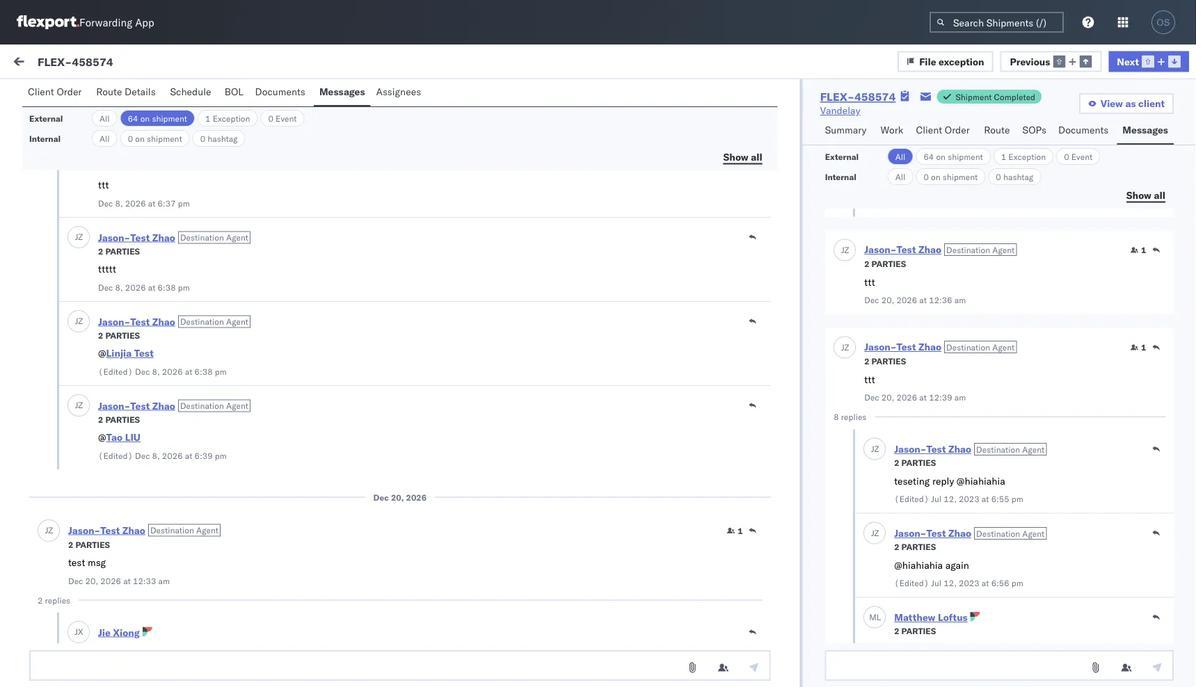 Task type: locate. For each thing, give the bounding box(es) containing it.
0 horizontal spatial order
[[57, 86, 82, 98]]

external inside button
[[22, 88, 59, 101]]

all button
[[92, 110, 117, 127], [92, 130, 117, 147], [888, 148, 914, 165], [888, 168, 914, 185]]

1 horizontal spatial liu
[[125, 432, 141, 444]]

2 parties button for (edited)  jul 12, 2023 at 6:55 pm
[[894, 457, 936, 469]]

at for (edited)  dec 8, 2026 at 6:36 pm
[[185, 114, 192, 124]]

jason-test zhao destination agent up ttt dec 20, 2026 at 12:39 am
[[864, 341, 1015, 353]]

ttt inside ttt dec 20, 2026 at 12:36 am
[[864, 276, 875, 288]]

0 vertical spatial client order
[[28, 86, 82, 98]]

64 on shipment for bottom show all button
[[924, 151, 983, 162]]

linjia test button
[[106, 347, 154, 360]]

parties up the @ linjia test
[[105, 330, 140, 341]]

2 parties for dec 20, 2026 at 12:36 am
[[864, 259, 906, 269]]

ttttt dec 8, 2026 at 6:38 pm
[[98, 263, 190, 293]]

client order button
[[22, 79, 91, 107], [911, 118, 979, 145]]

liu up linjia test
[[71, 488, 86, 500]]

documents button right bol
[[250, 79, 314, 107]]

tao up (edited)  dec 8, 2026 at 6:39 pm at the bottom left
[[106, 432, 123, 444]]

6:38 inside ttttt dec 8, 2026 at 6:38 pm
[[158, 282, 176, 293]]

msg inside "test msg dec 20, 2026 at 12:33 am"
[[88, 557, 106, 569]]

msg for test msg
[[61, 300, 79, 312]]

documents right bol button
[[255, 86, 306, 98]]

jason-test zhao destination agent down the (edited)  dec 8, 2026 at 6:38 pm
[[98, 400, 249, 412]]

0 horizontal spatial all
[[751, 151, 763, 163]]

client order down my work
[[28, 86, 82, 98]]

12, down again
[[944, 578, 957, 589]]

1 exception down sops button
[[1002, 151, 1046, 162]]

0 horizontal spatial flex-458574
[[38, 54, 113, 68]]

dec 20, 2026, 12:35 am pst
[[408, 224, 540, 237]]

x
[[78, 627, 83, 638]]

8, for (edited)  dec 8, 2026 at 6:38 pm
[[152, 367, 160, 377]]

at inside @hiahiahia again (edited)  jul 12, 2023 at 6:56 pm
[[982, 578, 989, 589]]

2 replies
[[38, 596, 70, 606]]

0 vertical spatial 6:37
[[158, 198, 176, 208]]

jason-test zhao destination agent for ttttt dec 8, 2026 at 6:38 pm
[[98, 231, 249, 244]]

(edited) for tao
[[98, 451, 133, 461]]

2023 down again
[[959, 578, 980, 589]]

jie xiong button
[[98, 627, 140, 639]]

order down "shipment"
[[945, 124, 970, 136]]

0 vertical spatial messages
[[319, 86, 365, 98]]

2 parties button for dec 20, 2026 at 12:36 am
[[864, 258, 906, 270]]

1 horizontal spatial route
[[985, 124, 1010, 136]]

1 horizontal spatial 6:38
[[195, 367, 213, 377]]

- for dec 20, 2026, 12:35 am pst
[[670, 224, 676, 237]]

at for ttt dec 20, 2026 at 12:39 am
[[919, 393, 927, 403]]

flexport. image
[[17, 15, 79, 29]]

2 parties for (edited)  jul 12, 2023 at 6:56 pm
[[894, 542, 936, 553]]

1 horizontal spatial @ tao liu
[[98, 432, 141, 444]]

1 vertical spatial pm
[[493, 663, 507, 675]]

flex-458574 up vandelay
[[821, 90, 896, 104]]

linjia up the (edited)  dec 8, 2026 at 6:38 pm
[[106, 347, 132, 360]]

jason-test zhao destination agent up again
[[894, 528, 1045, 540]]

internal (0) button
[[88, 82, 156, 109]]

jason-test zhao up linjia test
[[68, 527, 141, 539]]

0 hashtag
[[200, 133, 238, 144], [996, 172, 1034, 182]]

internal
[[93, 88, 127, 101], [29, 133, 61, 144], [825, 172, 857, 182]]

@hiahiahia left again
[[894, 559, 943, 572]]

2 parties up the @ linjia test
[[98, 330, 140, 341]]

pm inside teseting reply @hiahiahia (edited)  jul 12, 2023 at 6:55 pm
[[1012, 494, 1024, 505]]

0 vertical spatial exception
[[213, 113, 250, 124]]

4 - from the top
[[670, 663, 676, 675]]

0 on shipment down related
[[924, 172, 978, 182]]

pm for 6:38
[[493, 600, 507, 613]]

parties for (edited)  dec 8, 2026 at 6:39 pm
[[105, 415, 140, 425]]

12, inside teseting reply @hiahiahia (edited)  jul 12, 2023 at 6:55 pm
[[944, 494, 957, 505]]

linjia
[[106, 347, 132, 360], [52, 551, 77, 563]]

jason-test zhao destination agent down (edited)  dec 8, 2026 at 6:36 pm
[[98, 147, 249, 159]]

2 parties up linjia test
[[68, 540, 110, 550]]

zhao
[[152, 147, 175, 159], [119, 151, 141, 163], [119, 213, 141, 226], [152, 231, 175, 244], [918, 244, 942, 256], [119, 276, 141, 288], [152, 316, 175, 328], [119, 339, 141, 351], [918, 341, 942, 353], [152, 400, 175, 412], [119, 401, 141, 413], [948, 443, 972, 456], [119, 464, 141, 476], [122, 525, 145, 537], [119, 527, 141, 539], [948, 528, 972, 540], [119, 589, 141, 601], [119, 652, 141, 664]]

3 - from the top
[[670, 600, 676, 613]]

None text field
[[825, 651, 1174, 682]]

1 vertical spatial messages button
[[1118, 118, 1174, 145]]

1 vertical spatial msg
[[88, 557, 106, 569]]

8, inside ttttt dec 8, 2026 at 6:38 pm
[[115, 282, 123, 293]]

0 vertical spatial event
[[276, 113, 297, 124]]

5 flex- 458574 from the top
[[932, 412, 998, 425]]

2 for (edited)  jul 12, 2023 at 6:56 pm
[[894, 542, 900, 553]]

import
[[103, 57, 132, 69]]

0 vertical spatial client
[[28, 86, 54, 98]]

(edited) inside @hiahiahia again (edited)  jul 12, 2023 at 6:56 pm
[[894, 578, 929, 589]]

work for my
[[40, 54, 76, 73]]

@ tao liu up linjia test
[[42, 488, 86, 500]]

2026
[[162, 114, 183, 124], [125, 198, 146, 208], [125, 282, 146, 293], [897, 295, 917, 306], [162, 367, 183, 377], [897, 393, 917, 403], [162, 451, 183, 461], [406, 493, 427, 503], [100, 576, 121, 586]]

1 horizontal spatial exception
[[1009, 151, 1046, 162]]

shipment
[[152, 113, 187, 124], [147, 133, 182, 144], [948, 151, 983, 162], [943, 172, 978, 182]]

2 parties button up ttt dec 8, 2026 at 6:37 pm
[[98, 160, 140, 173]]

jason-test zhao
[[68, 151, 141, 163], [68, 213, 141, 226], [68, 276, 141, 288], [68, 339, 141, 351], [68, 401, 141, 413], [68, 464, 141, 476], [68, 527, 141, 539], [68, 589, 141, 601], [68, 652, 141, 664]]

1 horizontal spatial all
[[1154, 189, 1166, 201]]

replies for msg
[[45, 596, 70, 606]]

resize handle column header
[[385, 116, 402, 688], [647, 116, 664, 688], [909, 116, 926, 688], [1172, 116, 1188, 688]]

2 am from the top
[[505, 224, 520, 237]]

0 vertical spatial 6:38
[[158, 282, 176, 293]]

work right import
[[135, 57, 158, 69]]

jason-test zhao button up ttt dec 20, 2026 at 12:39 am
[[864, 341, 942, 353]]

2 for dec 20, 2026 at 12:36 am
[[864, 259, 870, 269]]

0
[[268, 113, 274, 124], [128, 133, 133, 144], [200, 133, 205, 144], [1065, 151, 1070, 162], [924, 172, 929, 182], [996, 172, 1002, 182]]

jason-test zhao down ttt dec 8, 2026 at 6:37 pm
[[68, 213, 141, 226]]

test inside "test msg dec 20, 2026 at 12:33 am"
[[68, 557, 85, 569]]

exception
[[213, 113, 250, 124], [1009, 151, 1046, 162]]

0 vertical spatial 12:36
[[475, 162, 502, 174]]

2 parties up ttt dec 20, 2026 at 12:39 am
[[864, 356, 906, 367]]

test msg
[[42, 300, 79, 312]]

2026 for ttt dec 8, 2026 at 6:37 pm
[[125, 198, 146, 208]]

2 parties button up "test msg dec 20, 2026 at 12:33 am"
[[68, 538, 110, 551]]

2 for (edited)  jul 12, 2023 at 6:55 pm
[[894, 458, 900, 468]]

jason-test zhao button up again
[[894, 528, 972, 540]]

2026 inside ttt dec 20, 2026 at 12:36 am
[[897, 295, 917, 306]]

1 horizontal spatial msg
[[88, 557, 106, 569]]

at
[[185, 114, 192, 124], [148, 198, 156, 208], [148, 282, 156, 293], [919, 295, 927, 306], [185, 367, 192, 377], [919, 393, 927, 403], [185, 451, 192, 461], [982, 494, 989, 505], [123, 576, 131, 586], [982, 578, 989, 589]]

0 vertical spatial 1 exception
[[205, 113, 250, 124]]

1 resize handle column header from the left
[[385, 116, 402, 688]]

2 parties button up 'prasad'
[[98, 76, 140, 88]]

jul up matthew loftus
[[931, 578, 942, 589]]

1 12, from the top
[[944, 494, 957, 505]]

exception down sops button
[[1009, 151, 1046, 162]]

1 vertical spatial am
[[955, 393, 966, 403]]

1 vertical spatial internal
[[29, 133, 61, 144]]

2 parties button up ttt dec 20, 2026 at 12:39 am
[[864, 355, 906, 367]]

12,
[[944, 494, 957, 505], [944, 578, 957, 589]]

4 flex- 458574 from the top
[[932, 350, 998, 362]]

0 hashtag down route button at the top
[[996, 172, 1034, 182]]

flex-
[[38, 54, 72, 68], [821, 90, 855, 104], [932, 162, 962, 174], [932, 224, 962, 237], [932, 287, 962, 299], [932, 350, 962, 362], [932, 412, 962, 425], [932, 475, 962, 487], [932, 538, 962, 550], [932, 600, 962, 613], [932, 663, 962, 675]]

2 parties button up ttt dec 20, 2026 at 12:36 am
[[864, 258, 906, 270]]

64
[[128, 113, 138, 124], [924, 151, 934, 162]]

2 parties button up tao liu button
[[98, 413, 140, 425]]

flex-458574 down forwarding app "link"
[[38, 54, 113, 68]]

@hiahiahia again (edited)  jul 12, 2023 at 6:56 pm
[[894, 559, 1024, 589]]

external down "summary" button
[[825, 151, 859, 162]]

2 parties up ttttt dec 8, 2026 at 6:38 pm
[[98, 246, 140, 257]]

parties for dec 20, 2026 at 12:39 am
[[872, 356, 906, 367]]

(edited) down tao liu button
[[98, 451, 133, 461]]

20, inside "test msg dec 20, 2026 at 12:33 am"
[[85, 576, 98, 586]]

0 horizontal spatial client
[[28, 86, 54, 98]]

1 horizontal spatial show all
[[1127, 189, 1166, 201]]

pm
[[493, 600, 507, 613], [493, 663, 507, 675]]

1 2023 from the top
[[959, 494, 980, 505]]

pm inside ttt dec 8, 2026 at 6:37 pm
[[178, 198, 190, 208]]

1 horizontal spatial linjia
[[106, 347, 132, 360]]

linjia test
[[52, 551, 99, 563]]

0 horizontal spatial message
[[43, 121, 77, 131]]

2 vertical spatial 6:38
[[469, 600, 490, 613]]

details
[[125, 86, 156, 98]]

1 vertical spatial message
[[43, 121, 77, 131]]

route details button
[[91, 79, 165, 107]]

vandelay link
[[821, 104, 861, 118]]

1 for ttt dec 20, 2026 at 12:39 am
[[1141, 342, 1147, 353]]

jason-test zhao destination agent up ttt dec 20, 2026 at 12:36 am
[[864, 244, 1015, 256]]

show
[[724, 151, 749, 163], [1127, 189, 1152, 201]]

m l
[[869, 612, 881, 623]]

1 horizontal spatial hashtag
[[1004, 172, 1034, 182]]

2 parties button for dec 20, 2026 at 12:39 am
[[864, 355, 906, 367]]

20, inside ttt dec 20, 2026 at 12:39 am
[[881, 393, 894, 403]]

(0)
[[61, 88, 80, 101], [130, 88, 148, 101]]

1 jul from the top
[[931, 494, 942, 505]]

2 resize handle column header from the left
[[647, 116, 664, 688]]

parties up internal (0)
[[105, 78, 140, 88]]

@hiahiahia up the '6:55'
[[957, 475, 1005, 487]]

0 horizontal spatial 0 event
[[268, 113, 297, 124]]

tao up linjia test
[[52, 488, 68, 500]]

2 parties up "teseting"
[[894, 458, 936, 468]]

1 button for test msg dec 20, 2026 at 12:33 am
[[727, 526, 743, 537]]

2026, left 12:35
[[446, 224, 473, 237]]

(edited) inside teseting reply @hiahiahia (edited)  jul 12, 2023 at 6:55 pm
[[894, 494, 929, 505]]

am
[[505, 162, 520, 174], [505, 224, 520, 237]]

jason-test zhao down jie
[[68, 652, 141, 664]]

ttt inside ttt dec 8, 2026 at 6:37 pm
[[98, 179, 109, 191]]

0 vertical spatial 64 on shipment
[[128, 113, 187, 124]]

2026 inside "test msg dec 20, 2026 at 12:33 am"
[[100, 576, 121, 586]]

1 vertical spatial 64 on shipment
[[924, 151, 983, 162]]

64 on shipment
[[128, 113, 187, 124], [924, 151, 983, 162]]

1 exception
[[205, 113, 250, 124], [1002, 151, 1046, 162]]

64 on shipment down the test1
[[128, 113, 187, 124]]

1 vertical spatial client
[[916, 124, 943, 136]]

1 vertical spatial order
[[945, 124, 970, 136]]

at for (edited)  dec 8, 2026 at 6:38 pm
[[185, 367, 192, 377]]

0 horizontal spatial 0 hashtag
[[200, 133, 238, 144]]

destination for ttt dec 20, 2026 at 12:36 am
[[946, 245, 990, 255]]

8,
[[152, 114, 160, 124], [115, 198, 123, 208], [115, 282, 123, 293], [152, 367, 160, 377], [152, 451, 160, 461], [428, 600, 437, 613], [428, 663, 437, 675]]

1 - from the top
[[670, 162, 676, 174]]

client right work button
[[916, 124, 943, 136]]

2026, up 'dec 8, 2026, 6:37 pm pst'
[[439, 600, 467, 613]]

at inside ttt dec 20, 2026 at 12:39 am
[[919, 393, 927, 403]]

show all
[[724, 151, 763, 163], [1127, 189, 1166, 201]]

jason-test zhao button for ttt dec 20, 2026 at 12:39 am
[[864, 341, 942, 353]]

2 parties button for (edited)  dec 8, 2026 at 6:39 pm
[[98, 413, 140, 425]]

parties up tao liu button
[[105, 415, 140, 425]]

5 jason-test zhao from the top
[[68, 401, 141, 413]]

0 vertical spatial 0 event
[[268, 113, 297, 124]]

jason-test zhao down "test msg dec 20, 2026 at 12:33 am"
[[68, 589, 141, 601]]

ttt inside ttt dec 20, 2026 at 12:39 am
[[864, 373, 875, 386]]

2026 inside ttt dec 20, 2026 at 12:39 am
[[897, 393, 917, 403]]

1 horizontal spatial event
[[1072, 151, 1093, 162]]

external down my work
[[22, 88, 59, 101]]

parties up ttt dec 20, 2026 at 12:39 am
[[872, 356, 906, 367]]

0 vertical spatial 12,
[[944, 494, 957, 505]]

458574
[[72, 54, 113, 68], [855, 90, 896, 104], [962, 162, 998, 174], [962, 224, 998, 237], [962, 287, 998, 299], [962, 350, 998, 362], [962, 412, 998, 425], [962, 475, 998, 487], [962, 538, 998, 550], [962, 600, 998, 613], [962, 663, 998, 675]]

internal inside button
[[93, 88, 127, 101]]

2 horizontal spatial 6:38
[[469, 600, 490, 613]]

1 button
[[1130, 245, 1147, 256], [1130, 342, 1147, 353], [727, 526, 743, 537]]

at inside ttttt dec 8, 2026 at 6:38 pm
[[148, 282, 156, 293]]

1 horizontal spatial 6:37
[[469, 663, 490, 675]]

destination for ttttt dec 8, 2026 at 6:38 pm
[[180, 232, 224, 243]]

dec inside ttt dec 20, 2026 at 12:36 am
[[864, 295, 879, 306]]

ttt for ttt dec 20, 2026 at 12:36 am
[[864, 276, 875, 288]]

destination
[[180, 148, 224, 159], [180, 232, 224, 243], [946, 245, 990, 255], [180, 317, 224, 327], [946, 342, 990, 352], [180, 401, 224, 411], [976, 444, 1020, 455], [150, 525, 194, 536], [976, 529, 1020, 539]]

2026 inside ttt dec 8, 2026 at 6:37 pm
[[125, 198, 146, 208]]

0 horizontal spatial client order
[[28, 86, 82, 98]]

2 parties button down matthew
[[894, 625, 936, 637]]

jason-
[[98, 147, 130, 159], [68, 151, 99, 163], [68, 213, 99, 226], [98, 231, 130, 244], [864, 244, 897, 256], [68, 276, 99, 288], [98, 316, 130, 328], [68, 339, 99, 351], [864, 341, 897, 353], [98, 400, 130, 412], [68, 401, 99, 413], [894, 443, 927, 456], [68, 464, 99, 476], [68, 525, 100, 537], [68, 527, 99, 539], [894, 528, 927, 540], [68, 589, 99, 601], [68, 652, 99, 664]]

order down my work
[[57, 86, 82, 98]]

j z for dec 8, 2026 at 6:38 pm
[[75, 232, 83, 242]]

pm inside ttttt dec 8, 2026 at 6:38 pm
[[178, 282, 190, 293]]

None text field
[[29, 651, 771, 682]]

messages down the client
[[1123, 124, 1169, 136]]

route for route details
[[96, 86, 122, 98]]

4 jason-test zhao from the top
[[68, 339, 141, 351]]

message
[[162, 88, 203, 101], [43, 121, 77, 131]]

12, down reply
[[944, 494, 957, 505]]

1 exception down bol button
[[205, 113, 250, 124]]

message inside button
[[162, 88, 203, 101]]

2026 inside ttttt dec 8, 2026 at 6:38 pm
[[125, 282, 146, 293]]

0 vertical spatial msg
[[61, 300, 79, 312]]

0 vertical spatial route
[[96, 86, 122, 98]]

j
[[75, 232, 78, 242], [841, 245, 844, 255], [75, 316, 78, 326], [841, 342, 844, 353], [75, 400, 78, 411], [871, 444, 874, 454], [45, 526, 48, 536], [871, 528, 874, 538], [48, 528, 50, 537], [48, 591, 50, 600], [75, 627, 78, 638], [48, 653, 50, 662]]

jason-test zhao button up ttttt dec 8, 2026 at 6:38 pm
[[98, 231, 175, 244]]

0 vertical spatial @hiahiahia
[[957, 475, 1005, 487]]

am for 12:36
[[505, 162, 520, 174]]

jason-test zhao down test msg
[[68, 339, 141, 351]]

0 vertical spatial client order button
[[22, 79, 91, 107]]

parties up "teseting"
[[902, 458, 936, 468]]

- for dec 20, 2026, 12:36 am pst
[[670, 162, 676, 174]]

liu
[[125, 432, 141, 444], [71, 488, 86, 500]]

1 pm from the top
[[493, 600, 507, 613]]

parties for (edited)  jul 12, 2023 at 6:56 pm
[[902, 542, 936, 553]]

ttttt inside ttttt dec 8, 2026 at 6:38 pm
[[98, 263, 116, 275]]

(edited) up matthew
[[894, 578, 929, 589]]

parties up ttt dec 8, 2026 at 6:37 pm
[[105, 162, 140, 172]]

0 vertical spatial 1 button
[[1130, 245, 1147, 256]]

jul inside teseting reply @hiahiahia (edited)  jul 12, 2023 at 6:55 pm
[[931, 494, 942, 505]]

1 flex- 458574 from the top
[[932, 162, 998, 174]]

0 vertical spatial hashtag
[[208, 133, 238, 144]]

parties for (edited)  jul 12, 2023 at 6:55 pm
[[902, 458, 936, 468]]

linjia up the 2 replies
[[52, 551, 77, 563]]

1 am from the top
[[505, 162, 520, 174]]

1 horizontal spatial work
[[881, 124, 904, 136]]

2 parties button down jie xiong
[[98, 640, 140, 652]]

external
[[22, 88, 59, 101], [29, 113, 63, 124], [825, 151, 859, 162]]

0 horizontal spatial 64 on shipment
[[128, 113, 187, 124]]

1 vertical spatial exception
[[1009, 151, 1046, 162]]

0 vertical spatial replies
[[841, 412, 867, 423]]

ttt dec 20, 2026 at 12:36 am
[[864, 276, 966, 306]]

j z for dec 20, 2026 at 12:36 am
[[841, 245, 849, 255]]

6:38
[[158, 282, 176, 293], [195, 367, 213, 377], [469, 600, 490, 613]]

order for 'client order' button to the left
[[57, 86, 82, 98]]

0 horizontal spatial 6:37
[[158, 198, 176, 208]]

1 horizontal spatial replies
[[841, 412, 867, 423]]

os button
[[1148, 6, 1180, 38]]

1 vertical spatial ttttt
[[42, 613, 60, 625]]

exception
[[939, 55, 985, 67]]

1 vertical spatial @hiahiahia
[[894, 559, 943, 572]]

pm inside @hiahiahia again (edited)  jul 12, 2023 at 6:56 pm
[[1012, 578, 1024, 589]]

documents down the view
[[1059, 124, 1109, 136]]

0 horizontal spatial @ tao liu
[[42, 488, 86, 500]]

6:38 for (edited)
[[195, 367, 213, 377]]

parties up ttttt dec 8, 2026 at 6:38 pm
[[105, 246, 140, 257]]

client order button down "shipment"
[[911, 118, 979, 145]]

1 horizontal spatial 0 on shipment
[[924, 172, 978, 182]]

1 horizontal spatial ttttt
[[98, 263, 116, 275]]

jason-test zhao button up "linjia test" button
[[98, 316, 175, 328]]

shipment
[[956, 92, 992, 102]]

2 for dec 8, 2026 at 6:38 pm
[[98, 246, 103, 257]]

jason-test zhao down tao liu button
[[68, 464, 141, 476]]

0 horizontal spatial (0)
[[61, 88, 80, 101]]

1 vertical spatial 1 exception
[[1002, 151, 1046, 162]]

j z
[[75, 232, 83, 242], [841, 245, 849, 255], [75, 316, 83, 326], [841, 342, 849, 353], [75, 400, 83, 411], [871, 444, 879, 454], [45, 526, 53, 536], [871, 528, 879, 538], [48, 528, 54, 537], [48, 591, 54, 600], [48, 653, 54, 662]]

12:33
[[133, 576, 156, 586]]

2 2023 from the top
[[959, 578, 980, 589]]

dec 20, 2026, 12:36 am pst
[[408, 162, 540, 174]]

vandelay
[[821, 104, 861, 117]]

am inside ttt dec 20, 2026 at 12:39 am
[[955, 393, 966, 403]]

external down external (0) button
[[29, 113, 63, 124]]

1 vertical spatial replies
[[45, 596, 70, 606]]

0 horizontal spatial tao
[[52, 488, 68, 500]]

at inside ttt dec 20, 2026 at 12:36 am
[[919, 295, 927, 306]]

work right related
[[964, 121, 982, 131]]

1 vertical spatial hashtag
[[1004, 172, 1034, 182]]

message for message list
[[162, 88, 203, 101]]

2023 inside teseting reply @hiahiahia (edited)  jul 12, 2023 at 6:55 pm
[[959, 494, 980, 505]]

j z for dec 20, 2026 at 12:33 am
[[45, 526, 53, 536]]

(0) for internal (0)
[[130, 88, 148, 101]]

2 (0) from the left
[[130, 88, 148, 101]]

jason-test zhao destination agent up reply
[[894, 443, 1045, 456]]

destination for ttt dec 8, 2026 at 6:37 pm
[[180, 148, 224, 159]]

agent for ttttt dec 8, 2026 at 6:38 pm
[[226, 232, 249, 243]]

2 parties button for dec 8, 2026 at 6:38 pm
[[98, 245, 140, 257]]

2 - from the top
[[670, 224, 676, 237]]

pst for dec 8, 2026, 6:38 pm pst
[[510, 600, 527, 613]]

2 parties up tao liu button
[[98, 415, 140, 425]]

dec inside ttt dec 20, 2026 at 12:39 am
[[864, 393, 879, 403]]

-
[[670, 162, 676, 174], [670, 224, 676, 237], [670, 600, 676, 613], [670, 663, 676, 675]]

(edited) down 'prasad'
[[98, 114, 133, 124]]

2 parties for (edited)  jul 12, 2023 at 6:55 pm
[[894, 458, 936, 468]]

jason-test zhao button up ttt dec 8, 2026 at 6:37 pm
[[98, 147, 175, 159]]

1 horizontal spatial flex-458574
[[821, 90, 896, 104]]

1 vertical spatial linjia
[[52, 551, 77, 563]]

2 parties up ttt dec 8, 2026 at 6:37 pm
[[98, 162, 140, 172]]

2 flex- 458574 from the top
[[932, 224, 998, 237]]

1 vertical spatial client order
[[916, 124, 970, 136]]

1 horizontal spatial 64
[[924, 151, 934, 162]]

6:55
[[991, 494, 1010, 505]]

documents button down the view
[[1053, 118, 1118, 145]]

1 vertical spatial 6:37
[[469, 663, 490, 675]]

@ for tao liu
[[98, 432, 106, 444]]

1 vertical spatial show all
[[1127, 189, 1166, 201]]

2026,
[[446, 162, 473, 174], [446, 224, 473, 237], [439, 600, 467, 613], [439, 663, 467, 675]]

3 resize handle column header from the left
[[909, 116, 926, 688]]

64 on shipment down related
[[924, 151, 983, 162]]

z
[[50, 152, 54, 161], [78, 232, 83, 242], [844, 245, 849, 255], [78, 316, 83, 326], [844, 342, 849, 353], [78, 400, 83, 411], [874, 444, 879, 454], [50, 466, 54, 474], [48, 526, 53, 536], [874, 528, 879, 538], [50, 528, 54, 537], [50, 591, 54, 600], [50, 653, 54, 662]]

at for ttt dec 8, 2026 at 6:37 pm
[[148, 198, 156, 208]]

1 vertical spatial route
[[985, 124, 1010, 136]]

parties up @hiahiahia again (edited)  jul 12, 2023 at 6:56 pm
[[902, 542, 936, 553]]

1 horizontal spatial 1 exception
[[1002, 151, 1046, 162]]

agent for teseting reply @hiahiahia (edited)  jul 12, 2023 at 6:55 pm
[[1022, 444, 1045, 455]]

2023 inside @hiahiahia again (edited)  jul 12, 2023 at 6:56 pm
[[959, 578, 980, 589]]

messages left assignees
[[319, 86, 365, 98]]

1 horizontal spatial order
[[945, 124, 970, 136]]

1
[[205, 113, 211, 124], [1002, 151, 1007, 162], [1141, 245, 1147, 255], [1141, 342, 1147, 353], [738, 526, 743, 536]]

1 horizontal spatial documents
[[1059, 124, 1109, 136]]

64 on shipment for the left show all button
[[128, 113, 187, 124]]

client order
[[28, 86, 82, 98], [916, 124, 970, 136]]

0 horizontal spatial show all
[[724, 151, 763, 163]]

0 horizontal spatial 6:38
[[158, 282, 176, 293]]

replies for dec
[[841, 412, 867, 423]]

2 parties button
[[98, 76, 140, 88], [98, 160, 140, 173], [98, 245, 140, 257], [864, 258, 906, 270], [98, 329, 140, 341], [864, 355, 906, 367], [98, 413, 140, 425], [894, 457, 936, 469], [68, 538, 110, 551], [894, 541, 936, 553], [894, 625, 936, 637], [98, 640, 140, 652]]

6:39
[[195, 451, 213, 461]]

@hiahiahia inside @hiahiahia again (edited)  jul 12, 2023 at 6:56 pm
[[894, 559, 943, 572]]

7 flex- 458574 from the top
[[932, 538, 998, 550]]

liu up (edited)  dec 8, 2026 at 6:39 pm at the bottom left
[[125, 432, 141, 444]]

destination for teseting reply @hiahiahia (edited)  jul 12, 2023 at 6:55 pm
[[976, 444, 1020, 455]]

2 pm from the top
[[493, 663, 507, 675]]

1 horizontal spatial (0)
[[130, 88, 148, 101]]

0 vertical spatial ttttt
[[98, 263, 116, 275]]

0 vertical spatial pm
[[493, 600, 507, 613]]

0 horizontal spatial 1 exception
[[205, 113, 250, 124]]

2 12, from the top
[[944, 578, 957, 589]]

tao
[[106, 432, 123, 444], [52, 488, 68, 500]]

2 for (edited)  dec 8, 2026 at 6:39 pm
[[98, 415, 103, 425]]

all
[[751, 151, 763, 163], [1154, 189, 1166, 201]]

at inside ttt dec 8, 2026 at 6:37 pm
[[148, 198, 156, 208]]

- for dec 8, 2026, 6:37 pm pst
[[670, 663, 676, 675]]

parties up linjia test
[[75, 540, 110, 550]]

pm for ttttt dec 8, 2026 at 6:38 pm
[[178, 282, 190, 293]]

work for related
[[964, 121, 982, 131]]

0 horizontal spatial internal
[[29, 133, 61, 144]]

2 parties down matthew
[[894, 627, 936, 637]]

1 vertical spatial 2023
[[959, 578, 980, 589]]

1 (0) from the left
[[61, 88, 80, 101]]

64 down @ prasad test1
[[128, 113, 138, 124]]

completed
[[994, 92, 1036, 102]]

exception down bol button
[[213, 113, 250, 124]]

jason-test zhao button for teseting reply @hiahiahia (edited)  jul 12, 2023 at 6:55 pm
[[894, 443, 972, 456]]

flex-458574
[[38, 54, 113, 68], [821, 90, 896, 104]]

jason-test zhao up ttt dec 8, 2026 at 6:37 pm
[[68, 151, 141, 163]]

replies down linjia test
[[45, 596, 70, 606]]

hashtag down sops button
[[1004, 172, 1034, 182]]

20, inside ttt dec 20, 2026 at 12:36 am
[[881, 295, 894, 306]]

0 horizontal spatial work
[[40, 54, 76, 73]]

2 jul from the top
[[931, 578, 942, 589]]

work right "summary" button
[[881, 124, 904, 136]]

(edited) down the @ linjia test
[[98, 367, 133, 377]]

1 vertical spatial 12:36
[[929, 295, 952, 306]]

file exception
[[920, 55, 985, 67]]

at inside "test msg dec 20, 2026 at 12:33 am"
[[123, 576, 131, 586]]

0 vertical spatial message
[[162, 88, 203, 101]]

0 horizontal spatial route
[[96, 86, 122, 98]]

jul down reply
[[931, 494, 942, 505]]

2 parties button up ttttt dec 8, 2026 at 6:38 pm
[[98, 245, 140, 257]]

am inside ttt dec 20, 2026 at 12:36 am
[[955, 295, 966, 306]]

client for bottom 'client order' button
[[916, 124, 943, 136]]

@ tao liu up (edited)  dec 8, 2026 at 6:39 pm at the bottom left
[[98, 432, 141, 444]]

ttt
[[42, 175, 52, 187], [98, 179, 109, 191], [864, 276, 875, 288], [864, 373, 875, 386]]

0 horizontal spatial @hiahiahia
[[894, 559, 943, 572]]

(edited) down "teseting"
[[894, 494, 929, 505]]

os
[[1157, 17, 1171, 27]]

2 parties button up "teseting"
[[894, 457, 936, 469]]

8, inside ttt dec 8, 2026 at 6:37 pm
[[115, 198, 123, 208]]

parties down matthew
[[902, 627, 936, 637]]



Task type: describe. For each thing, give the bounding box(es) containing it.
teseting
[[894, 475, 930, 487]]

msg for test msg dec 20, 2026 at 12:33 am
[[88, 557, 106, 569]]

parties for dec 20, 2026 at 12:33 am
[[75, 540, 110, 550]]

am for ttt dec 20, 2026 at 12:39 am
[[955, 393, 966, 403]]

j z for dec 20, 2026 at 12:39 am
[[841, 342, 849, 353]]

assignees button
[[371, 79, 429, 107]]

2 parties for (edited)  dec 8, 2026 at 6:38 pm
[[98, 330, 140, 341]]

9 flex- 458574 from the top
[[932, 663, 998, 675]]

1 vertical spatial flex-458574
[[821, 90, 896, 104]]

Search Shipments (/) text field
[[930, 12, 1064, 33]]

1 horizontal spatial 0 event
[[1065, 151, 1093, 162]]

8 replies
[[834, 412, 867, 423]]

dec inside "test msg dec 20, 2026 at 12:33 am"
[[68, 576, 83, 586]]

12, inside @hiahiahia again (edited)  jul 12, 2023 at 6:56 pm
[[944, 578, 957, 589]]

2 parties button for (edited)  dec 8, 2026 at 6:38 pm
[[98, 329, 140, 341]]

1 button for ttt dec 20, 2026 at 12:36 am
[[1130, 245, 1147, 256]]

2 parties for dec 20, 2026 at 12:39 am
[[864, 356, 906, 367]]

0 horizontal spatial hashtag
[[208, 133, 238, 144]]

message for message
[[43, 121, 77, 131]]

pm for (edited)  dec 8, 2026 at 6:39 pm
[[215, 451, 227, 461]]

schedule
[[170, 86, 211, 98]]

previous
[[1010, 55, 1051, 67]]

2 parties for dec 8, 2026 at 6:38 pm
[[98, 246, 140, 257]]

prasad
[[106, 95, 139, 107]]

(edited) for linjia
[[98, 367, 133, 377]]

list
[[205, 88, 222, 101]]

pm for (edited)  dec 8, 2026 at 6:38 pm
[[215, 367, 227, 377]]

0 vertical spatial linjia
[[106, 347, 132, 360]]

jason-test zhao button for ttt dec 8, 2026 at 6:37 pm
[[98, 147, 175, 159]]

tt
[[98, 659, 105, 671]]

prasad test1 button
[[106, 95, 167, 107]]

forwarding app
[[79, 16, 154, 29]]

next button
[[1109, 51, 1190, 72]]

8 flex- 458574 from the top
[[932, 600, 998, 613]]

0 vertical spatial show all
[[724, 151, 763, 163]]

2 parties button for dec 20, 2026 at 12:33 am
[[68, 538, 110, 551]]

j x
[[75, 627, 83, 638]]

item/shipment
[[985, 121, 1042, 131]]

m
[[869, 612, 877, 623]]

am for ttt dec 20, 2026 at 12:36 am
[[955, 295, 966, 306]]

dec inside ttt dec 8, 2026 at 6:37 pm
[[98, 198, 113, 208]]

pst for dec 8, 2026, 6:37 pm pst
[[510, 663, 527, 675]]

4 resize handle column header from the left
[[1172, 116, 1188, 688]]

8 jason-test zhao from the top
[[68, 589, 141, 601]]

reply
[[932, 475, 954, 487]]

jason-test zhao button for ttt dec 20, 2026 at 12:36 am
[[864, 244, 942, 256]]

matthew loftus button
[[894, 612, 968, 624]]

1 vertical spatial event
[[1072, 151, 1093, 162]]

0 vertical spatial flex-458574
[[38, 54, 113, 68]]

pm for ttt dec 8, 2026 at 6:37 pm
[[178, 198, 190, 208]]

am inside "test msg dec 20, 2026 at 12:33 am"
[[158, 576, 170, 586]]

2 parties for dec 20, 2026 at 12:33 am
[[68, 540, 110, 550]]

0 horizontal spatial show all button
[[715, 147, 771, 168]]

ttt dec 8, 2026 at 6:37 pm
[[98, 179, 190, 208]]

jason-test zhao button up tao liu button
[[98, 400, 175, 412]]

agent for ttt dec 20, 2026 at 12:39 am
[[992, 342, 1015, 352]]

(edited)  dec 8, 2026 at 6:39 pm
[[98, 451, 227, 461]]

1 vertical spatial show all button
[[1119, 185, 1174, 206]]

2 for dec 8, 2026 at 6:37 pm
[[98, 162, 103, 172]]

j z for (edited)  dec 8, 2026 at 6:39 pm
[[75, 400, 83, 411]]

8
[[834, 412, 839, 423]]

2026 for (edited)  dec 8, 2026 at 6:38 pm
[[162, 367, 183, 377]]

12:39
[[929, 393, 952, 403]]

2 parties button for dec 8, 2026 at 6:37 pm
[[98, 160, 140, 173]]

(edited)  dec 8, 2026 at 6:38 pm
[[98, 367, 227, 377]]

0 vertical spatial 0 hashtag
[[200, 133, 238, 144]]

2 parties for dec 8, 2026 at 6:37 pm
[[98, 162, 140, 172]]

1 vertical spatial external
[[29, 113, 63, 124]]

app
[[135, 16, 154, 29]]

pst for dec 20, 2026, 12:36 am pst
[[523, 162, 540, 174]]

1 horizontal spatial documents button
[[1053, 118, 1118, 145]]

ttt dec 20, 2026 at 12:39 am
[[864, 373, 966, 403]]

jie
[[98, 627, 111, 639]]

0 vertical spatial all
[[751, 151, 763, 163]]

0 vertical spatial 64
[[128, 113, 138, 124]]

jason-test zhao destination agent for test msg dec 20, 2026 at 12:33 am
[[68, 525, 219, 537]]

route details
[[96, 86, 156, 98]]

messages for the top messages 'button'
[[319, 86, 365, 98]]

related
[[933, 121, 962, 131]]

9 jason-test zhao from the top
[[68, 652, 141, 664]]

6 jason-test zhao from the top
[[68, 464, 141, 476]]

my
[[14, 54, 36, 73]]

@ prasad test1
[[98, 95, 167, 107]]

at for ttt dec 20, 2026 at 12:36 am
[[919, 295, 927, 306]]

6:36
[[195, 114, 213, 124]]

destination for test msg dec 20, 2026 at 12:33 am
[[150, 525, 194, 536]]

ttttt for ttttt dec 8, 2026 at 6:38 pm
[[98, 263, 116, 275]]

0 horizontal spatial client order button
[[22, 79, 91, 107]]

internal (0)
[[93, 88, 148, 101]]

1 vertical spatial client order button
[[911, 118, 979, 145]]

1 button for ttt dec 20, 2026 at 12:39 am
[[1130, 342, 1147, 353]]

parties for (edited)  dec 8, 2026 at 6:38 pm
[[105, 330, 140, 341]]

2 parties up internal (0)
[[98, 78, 140, 88]]

0 horizontal spatial documents button
[[250, 79, 314, 107]]

@hiahiahia inside teseting reply @hiahiahia (edited)  jul 12, 2023 at 6:55 pm
[[957, 475, 1005, 487]]

destination for @hiahiahia again (edited)  jul 12, 2023 at 6:56 pm
[[976, 529, 1020, 539]]

2 parties button for (edited)  jul 12, 2023 at 6:56 pm
[[894, 541, 936, 553]]

8, for ttttt dec 8, 2026 at 6:38 pm
[[115, 282, 123, 293]]

file
[[920, 55, 937, 67]]

external (0)
[[22, 88, 80, 101]]

sops button
[[1017, 118, 1053, 145]]

1 vertical spatial @ tao liu
[[42, 488, 86, 500]]

jason-test zhao destination agent for ttt dec 8, 2026 at 6:37 pm
[[98, 147, 249, 159]]

@ linjia test
[[98, 347, 154, 360]]

pm for 6:37
[[493, 663, 507, 675]]

test1
[[141, 95, 167, 107]]

pst for dec 20, 2026, 12:35 am pst
[[523, 224, 540, 237]]

1 horizontal spatial 0 hashtag
[[996, 172, 1034, 182]]

1 vertical spatial 64
[[924, 151, 934, 162]]

3 jason-test zhao from the top
[[68, 276, 141, 288]]

8, for (edited)  dec 8, 2026 at 6:39 pm
[[152, 451, 160, 461]]

matthew loftus
[[894, 612, 968, 624]]

parties down jie xiong
[[105, 641, 140, 652]]

my work
[[14, 54, 76, 73]]

parties for dec 8, 2026 at 6:38 pm
[[105, 246, 140, 257]]

2 parties down jie xiong
[[98, 641, 140, 652]]

message list
[[162, 88, 222, 101]]

bol button
[[219, 79, 250, 107]]

agent for test msg dec 20, 2026 at 12:33 am
[[196, 525, 219, 536]]

(edited) for prasad
[[98, 114, 133, 124]]

message list button
[[156, 82, 228, 109]]

6:56
[[991, 578, 1010, 589]]

previous button
[[1001, 51, 1102, 72]]

external (0) button
[[17, 82, 88, 109]]

6:37 inside ttt dec 8, 2026 at 6:37 pm
[[158, 198, 176, 208]]

1 for ttt dec 20, 2026 at 12:36 am
[[1141, 245, 1147, 255]]

view as client button
[[1080, 93, 1174, 114]]

jie xiong
[[98, 627, 140, 639]]

xiong
[[113, 627, 140, 639]]

12:36 inside ttt dec 20, 2026 at 12:36 am
[[929, 295, 952, 306]]

forwarding app link
[[17, 15, 154, 29]]

ttttt for ttttt
[[42, 613, 60, 625]]

jason-test zhao button for @hiahiahia again (edited)  jul 12, 2023 at 6:56 pm
[[894, 528, 972, 540]]

bol
[[225, 86, 244, 98]]

0 vertical spatial liu
[[125, 432, 141, 444]]

0 vertical spatial work
[[135, 57, 158, 69]]

agent for ttt dec 8, 2026 at 6:37 pm
[[226, 148, 249, 159]]

8, for (edited)  dec 8, 2026 at 6:36 pm
[[152, 114, 160, 124]]

12:35
[[475, 224, 502, 237]]

matthew
[[894, 612, 936, 624]]

dec inside ttttt dec 8, 2026 at 6:38 pm
[[98, 282, 113, 293]]

jul inside @hiahiahia again (edited)  jul 12, 2023 at 6:56 pm
[[931, 578, 942, 589]]

1 horizontal spatial show
[[1127, 189, 1152, 201]]

2026 for ttt dec 20, 2026 at 12:39 am
[[897, 393, 917, 403]]

jason-test zhao destination agent for ttt dec 20, 2026 at 12:36 am
[[864, 244, 1015, 256]]

2 for dec 20, 2026 at 12:39 am
[[864, 356, 870, 367]]

2026, for 6:37
[[439, 663, 467, 675]]

client order for bottom 'client order' button
[[916, 124, 970, 136]]

1 for test msg dec 20, 2026 at 12:33 am
[[738, 526, 743, 536]]

ttt for ttt dec 8, 2026 at 6:37 pm
[[98, 179, 109, 191]]

flex-458574 link
[[821, 90, 896, 104]]

2026, for 12:35
[[446, 224, 473, 237]]

next
[[1117, 55, 1140, 67]]

2 vertical spatial external
[[825, 151, 859, 162]]

0 vertical spatial 0 on shipment
[[128, 133, 182, 144]]

2 for dec 20, 2026 at 12:33 am
[[68, 540, 73, 550]]

test msg dec 20, 2026 at 12:33 am
[[68, 557, 170, 586]]

forwarding
[[79, 16, 132, 29]]

import work button
[[98, 45, 163, 82]]

2 jason-test zhao from the top
[[68, 213, 141, 226]]

1 horizontal spatial tao
[[106, 432, 123, 444]]

dec 20, 2026
[[373, 493, 427, 503]]

3 flex- 458574 from the top
[[932, 287, 998, 299]]

0 horizontal spatial 12:36
[[475, 162, 502, 174]]

1 vertical spatial work
[[881, 124, 904, 136]]

client for 'client order' button to the left
[[28, 86, 54, 98]]

l
[[877, 612, 881, 623]]

assignees
[[376, 86, 421, 98]]

view
[[1101, 97, 1123, 110]]

1 vertical spatial tao
[[52, 488, 68, 500]]

summary
[[825, 124, 867, 136]]

2 parties for (edited)  dec 8, 2026 at 6:39 pm
[[98, 415, 140, 425]]

order for bottom 'client order' button
[[945, 124, 970, 136]]

(edited)  dec 8, 2026 at 6:36 pm
[[98, 114, 227, 124]]

1 vertical spatial liu
[[71, 488, 86, 500]]

as
[[1126, 97, 1136, 110]]

jason-test zhao destination agent for ttt dec 20, 2026 at 12:39 am
[[864, 341, 1015, 353]]

0 vertical spatial messages button
[[314, 79, 371, 107]]

loftus
[[938, 612, 968, 624]]

client order for 'client order' button to the left
[[28, 86, 82, 98]]

1 vertical spatial all
[[1154, 189, 1166, 201]]

at for (edited)  dec 8, 2026 at 6:39 pm
[[185, 451, 192, 461]]

schedule button
[[165, 79, 219, 107]]

work button
[[875, 118, 911, 145]]

teseting reply @hiahiahia (edited)  jul 12, 2023 at 6:55 pm
[[894, 475, 1024, 505]]

ttt for ttt
[[42, 175, 52, 187]]

again
[[946, 559, 969, 572]]

client
[[1139, 97, 1165, 110]]

dec 8, 2026, 6:38 pm pst
[[408, 600, 527, 613]]

2026 for ttttt dec 8, 2026 at 6:38 pm
[[125, 282, 146, 293]]

7 jason-test zhao from the top
[[68, 527, 141, 539]]

shipment completed
[[956, 92, 1036, 102]]

0 horizontal spatial show
[[724, 151, 749, 163]]

import work
[[103, 57, 158, 69]]

view as client
[[1101, 97, 1165, 110]]

route button
[[979, 118, 1017, 145]]

agent for ttt dec 20, 2026 at 12:36 am
[[992, 245, 1015, 255]]

@ for linjia test
[[98, 347, 106, 360]]

0 horizontal spatial documents
[[255, 86, 306, 98]]

0 horizontal spatial event
[[276, 113, 297, 124]]

j z for (edited)  dec 8, 2026 at 6:38 pm
[[75, 316, 83, 326]]

0 horizontal spatial linjia
[[52, 551, 77, 563]]

route for route
[[985, 124, 1010, 136]]

6 flex- 458574 from the top
[[932, 475, 998, 487]]

jason-test zhao button for test msg dec 20, 2026 at 12:33 am
[[68, 525, 145, 537]]

at inside teseting reply @hiahiahia (edited)  jul 12, 2023 at 6:55 pm
[[982, 494, 989, 505]]

2 horizontal spatial internal
[[825, 172, 857, 182]]

0 vertical spatial @ tao liu
[[98, 432, 141, 444]]

dec 8, 2026, 6:37 pm pst
[[408, 663, 527, 675]]

2026, for 6:38
[[439, 600, 467, 613]]

(0) for external (0)
[[61, 88, 80, 101]]

1 jason-test zhao from the top
[[68, 151, 141, 163]]

parties for dec 8, 2026 at 6:37 pm
[[105, 162, 140, 172]]

summary button
[[820, 118, 875, 145]]

jason-test zhao destination agent up the (edited)  dec 8, 2026 at 6:38 pm
[[98, 316, 249, 328]]

sops
[[1023, 124, 1047, 136]]



Task type: vqa. For each thing, say whether or not it's contained in the screenshot.
COPY at the right top
no



